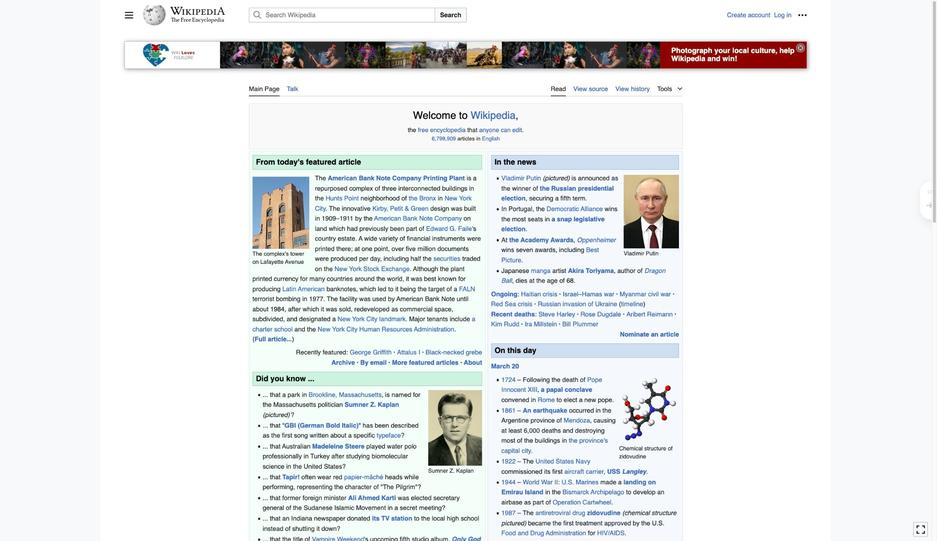 Task type: vqa. For each thing, say whether or not it's contained in the screenshot.
Questions inside the : to ask technical questions about using Wikipedia (e.g.
no



Task type: describe. For each thing, give the bounding box(es) containing it.
Search Wikipedia search field
[[249, 8, 435, 22]]

fullscreen image
[[917, 526, 926, 535]]

menu image
[[125, 11, 134, 20]]

the free encyclopedia image
[[171, 17, 225, 23]]



Task type: locate. For each thing, give the bounding box(es) containing it.
vladimir putin in 2023 image
[[624, 175, 680, 249]]

log in and more options image
[[799, 11, 808, 20]]

personal tools navigation
[[728, 8, 811, 22]]

wikipedia image
[[170, 7, 225, 15]]

chemical structure of zidovudine image
[[620, 375, 680, 444]]

None search field
[[238, 8, 728, 22]]

the complex's tower on lafayette avenue image
[[253, 177, 309, 249]]

hide image
[[797, 44, 805, 52]]

main content
[[125, 80, 808, 542]]

sumner z. kaplan image
[[429, 390, 483, 466]]



